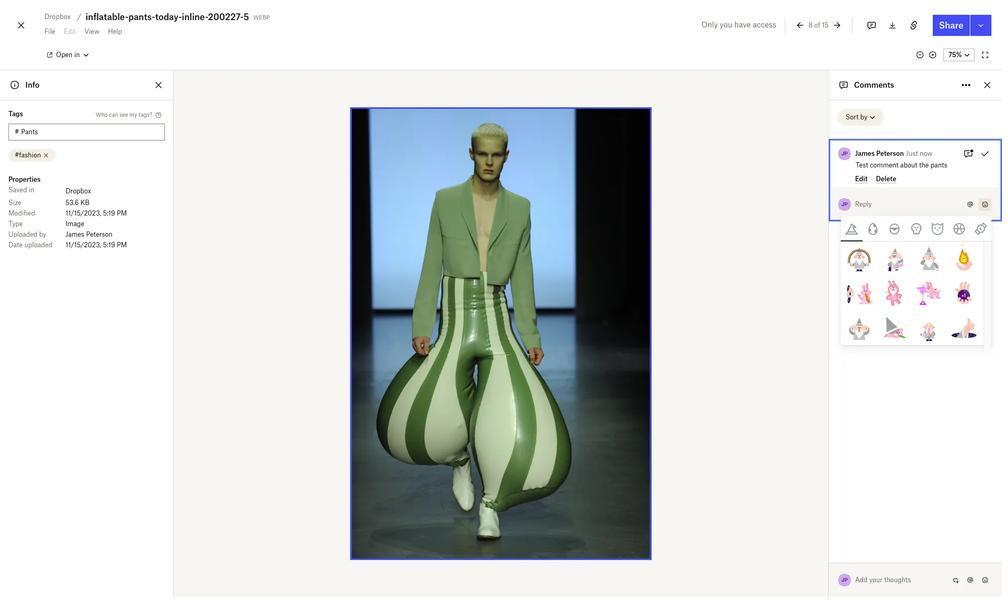 Task type: describe. For each thing, give the bounding box(es) containing it.
share button
[[933, 15, 970, 36]]

peterson for james peterson
[[86, 230, 113, 238]]

53.6 kb
[[66, 199, 90, 207]]

peterson for james peterson just now
[[876, 150, 904, 157]]

webp
[[253, 12, 270, 21]]

microsoft_pride for microsoft_pride_21_demisexual.jpg
[[834, 375, 873, 382]]

copy link button
[[932, 553, 972, 566]]

microsoft_pride_21_intersex.jpg uploaded to microsoft_pride
[[781, 488, 878, 506]]

microsoft_pride_21_neutrois.jpg uploaded to microsoft_pride
[[781, 425, 880, 444]]

#
[[15, 128, 19, 136]]

uploaded for microsoft_pride_21_pride_flag.jpg
[[802, 469, 826, 475]]

date
[[8, 241, 23, 249]]

image
[[66, 220, 84, 228]]

microsoft_pride_21_demisexual.jpg
[[781, 363, 889, 371]]

microsoft_pride_21_pride_flag.jpg uploaded to microsoft_pride
[[781, 457, 885, 475]]

microsoft_pride_21_bisexual.jpg uploaded to microsoft_pride
[[781, 394, 879, 413]]

info
[[25, 80, 39, 89]]

microsoft_pride link for microsoft_pride_21_bisexual.jpg
[[834, 405, 873, 414]]

close right sidebar image
[[981, 79, 994, 91]]

row containing saved in
[[8, 185, 165, 198]]

james for james peterson just now
[[855, 150, 875, 157]]

now
[[920, 150, 932, 157]]

of
[[814, 21, 820, 29]]

wizard with slick moves image
[[879, 244, 909, 274]]

11/15/2023, for kb
[[66, 209, 101, 217]]

microsoft_pride_21_demisexual.jpg uploaded to microsoft_pride
[[781, 363, 889, 382]]

date uploaded
[[8, 241, 52, 249]]

microsoft_pride for microsoft_pride_21_pansexual.jpg
[[834, 531, 873, 537]]

can
[[109, 111, 118, 118]]

microsoft_pride_21_neutrois.jpg
[[781, 425, 880, 433]]

modified
[[8, 209, 35, 217]]

uploaded for microsoft_pride_21_neutrois.jpg
[[802, 438, 826, 444]]

/
[[77, 12, 81, 21]]

microsoft_pride link for microsoft_pride_21_demisexual.jpg
[[834, 374, 873, 383]]

uploaded for microsoft_pride_21_bisexual.jpg
[[802, 406, 826, 413]]

microsoft_pride link for microsoft_pride_21_intersex.jpg
[[834, 498, 873, 508]]

inflatable-
[[86, 12, 128, 22]]

uploaded inside the upload successful! all items successfully uploaded
[[862, 578, 890, 586]]

uploaded inside table
[[24, 241, 52, 249]]

15
[[822, 21, 829, 29]]

row containing type
[[8, 219, 165, 229]]

close image
[[15, 17, 27, 34]]

saved in
[[8, 186, 34, 194]]

cat image
[[932, 222, 943, 235]]

grim reaper image
[[911, 223, 921, 235]]

/ inflatable-pants-today-inline-200227-5 webp
[[77, 12, 270, 22]]

rabbit peeking out from hat image
[[879, 314, 909, 344]]

successfully
[[824, 578, 860, 586]]

11/15/2023, 5:19 pm for peterson
[[66, 241, 127, 249]]

to for microsoft_pride_21_bisexual.jpg
[[827, 406, 832, 413]]

by
[[39, 230, 46, 238]]

only you have access
[[701, 20, 776, 29]]

11/15/2023, 5:19 pm for kb
[[66, 209, 127, 217]]

who
[[96, 111, 108, 118]]

reply image
[[856, 199, 956, 210]]

james peterson
[[66, 230, 113, 238]]

5:19 for james peterson
[[103, 241, 115, 249]]

who can see my tags?
[[96, 111, 152, 118]]

row containing uploaded by
[[8, 229, 165, 240]]

200227-
[[208, 12, 244, 22]]

row containing size
[[8, 198, 165, 208]]

microsoft_pride for microsoft_pride_21_neutrois.jpg
[[834, 438, 873, 444]]

wizard making faces image
[[914, 244, 944, 274]]

you
[[720, 20, 732, 29]]

successful!
[[823, 569, 864, 578]]

add your thoughts
[[855, 576, 911, 584]]

copy link
[[938, 555, 967, 563]]

upload
[[795, 569, 821, 578]]

microsoft_pride for microsoft_pride_21_pride_flag.jpg
[[834, 469, 873, 475]]

dropbox link
[[66, 186, 91, 197]]

today-
[[155, 12, 182, 22]]

microsoft_pride_21_lesbian.jpg
[[781, 550, 877, 558]]

inline-
[[182, 12, 208, 22]]

thoughts
[[884, 576, 911, 584]]

add
[[855, 576, 867, 584]]

wizard and rabbit fist bump image
[[845, 279, 874, 309]]

plus 1 crystal ball image
[[949, 279, 979, 309]]

hand making fire image
[[949, 244, 979, 274]]

the
[[919, 161, 929, 169]]

about
[[900, 161, 917, 169]]

uploaded by
[[8, 230, 46, 238]]

5
[[244, 12, 249, 22]]

my
[[129, 111, 137, 118]]

uploaded for microsoft_pride_21_demisexual.jpg
[[802, 375, 826, 382]]



Task type: vqa. For each thing, say whether or not it's contained in the screenshot.
11/15/2023, 5:19 Pm
yes



Task type: locate. For each thing, give the bounding box(es) containing it.
0 vertical spatial 5:19
[[103, 209, 115, 217]]

peterson up comment
[[876, 150, 904, 157]]

row
[[8, 185, 165, 198], [8, 198, 165, 208], [8, 208, 165, 219], [8, 219, 165, 229], [8, 229, 165, 240], [8, 240, 165, 251]]

to for microsoft_pride_21_pansexual.jpg
[[827, 531, 832, 537]]

microsoft_pride link for microsoft_pride_21_pride_flag.jpg
[[834, 467, 873, 477]]

11/15/2023, down james peterson
[[66, 241, 101, 249]]

0 vertical spatial 11/15/2023,
[[66, 209, 101, 217]]

microsoft_pride_21_pansexual.jpg uploaded to microsoft_pride
[[781, 519, 885, 537]]

#fashion button
[[8, 149, 56, 162]]

4 to from the top
[[827, 469, 832, 475]]

items
[[805, 578, 822, 586]]

peterson down kb
[[86, 230, 113, 238]]

row up kb
[[8, 185, 165, 198]]

upload successful! alert
[[755, 328, 989, 597]]

Add your thoughts text field
[[856, 572, 949, 589]]

microsoft_pride inside microsoft_pride_21_pansexual.jpg uploaded to microsoft_pride
[[834, 531, 873, 537]]

pm for peterson
[[117, 241, 127, 249]]

pm for kb
[[117, 209, 127, 217]]

james for james peterson
[[66, 230, 84, 238]]

11/15/2023,
[[66, 209, 101, 217], [66, 241, 101, 249]]

pants-
[[128, 12, 155, 22]]

uploaded for microsoft_pride_21_intersex.jpg
[[802, 500, 826, 506]]

2 11/15/2023, 5:19 pm from the top
[[66, 241, 127, 249]]

1 horizontal spatial peterson
[[876, 150, 904, 157]]

uploaded down microsoft_pride_21_intersex.jpg
[[802, 500, 826, 506]]

microsoft_pride down microsoft_pride_21_intersex.jpg
[[834, 500, 873, 506]]

6 microsoft_pride link from the top
[[834, 530, 873, 539]]

to down microsoft_pride_21_neutrois.jpg
[[827, 438, 832, 444]]

link
[[955, 555, 967, 563]]

1 horizontal spatial james
[[855, 150, 875, 157]]

wizard image
[[845, 223, 858, 234]]

1 vertical spatial pm
[[117, 241, 127, 249]]

type
[[8, 220, 23, 228]]

microsoft_pride_21_bisexual.jpg
[[781, 394, 879, 402]]

microsoft_pride link down microsoft_pride_21_demisexual.jpg
[[834, 374, 873, 383]]

0 horizontal spatial peterson
[[86, 230, 113, 238]]

#fashion
[[15, 151, 41, 159]]

comments
[[854, 80, 894, 89]]

6 microsoft_pride from the top
[[834, 531, 873, 537]]

0 vertical spatial uploaded
[[24, 241, 52, 249]]

uploaded down microsoft_pride_21_neutrois.jpg
[[802, 438, 826, 444]]

eyeball image
[[889, 223, 900, 234]]

uploaded down microsoft_pride_21_pansexual.jpg
[[802, 531, 826, 537]]

6 to from the top
[[827, 531, 832, 537]]

tags?
[[139, 111, 152, 118]]

11/15/2023, for peterson
[[66, 241, 101, 249]]

0 vertical spatial pm
[[117, 209, 127, 217]]

microsoft_pride
[[834, 375, 873, 382], [834, 406, 873, 413], [834, 438, 873, 444], [834, 469, 873, 475], [834, 500, 873, 506], [834, 531, 873, 537]]

upload successful! all items successfully uploaded
[[795, 569, 890, 586]]

uploaded down microsoft_pride_21_bisexual.jpg
[[802, 406, 826, 413]]

microsoft_pride_21_pride_flag.jpg
[[781, 457, 885, 465]]

wizard tipping his hat image
[[914, 314, 944, 344]]

uploaded down microsoft_pride_21_pride_flag.jpg
[[802, 469, 826, 475]]

test comment about the pants
[[856, 161, 947, 169]]

who can see my tags? image
[[154, 111, 163, 119]]

53.6
[[66, 199, 79, 207]]

pm
[[117, 209, 127, 217], [117, 241, 127, 249]]

row down dropbox link
[[8, 198, 165, 208]]

1 to from the top
[[827, 375, 832, 382]]

uploaded inside microsoft_pride_21_bisexual.jpg uploaded to microsoft_pride
[[802, 406, 826, 413]]

sports image
[[953, 223, 965, 235]]

Reply text field
[[856, 196, 964, 213]]

microsoft_pride link
[[834, 374, 873, 383], [834, 405, 873, 414], [834, 436, 873, 446], [834, 467, 873, 477], [834, 498, 873, 508], [834, 530, 873, 539]]

uploaded for microsoft_pride_21_pansexual.jpg
[[802, 531, 826, 537]]

1 vertical spatial 5:19
[[103, 241, 115, 249]]

uploaded inside microsoft_pride_21_demisexual.jpg uploaded to microsoft_pride
[[802, 375, 826, 382]]

copy
[[938, 555, 954, 563]]

close left sidebar image
[[152, 79, 165, 91]]

row down kb
[[8, 208, 165, 219]]

3 microsoft_pride link from the top
[[834, 436, 873, 446]]

to down microsoft_pride_21_pansexual.jpg
[[827, 531, 832, 537]]

row containing modified
[[8, 208, 165, 219]]

james down image
[[66, 230, 84, 238]]

to for microsoft_pride_21_intersex.jpg
[[827, 500, 832, 506]]

microsoft_pride for microsoft_pride_21_bisexual.jpg
[[834, 406, 873, 413]]

microsoft_pride down microsoft_pride_21_pride_flag.jpg
[[834, 469, 873, 475]]

microsoft_pride inside microsoft_pride_21_pride_flag.jpg uploaded to microsoft_pride
[[834, 469, 873, 475]]

saved
[[8, 186, 27, 194]]

5:19 up james peterson
[[103, 209, 115, 217]]

reply
[[855, 200, 872, 208]]

uploaded down type
[[8, 230, 37, 238]]

1 microsoft_pride from the top
[[834, 375, 873, 382]]

to for microsoft_pride_21_pride_flag.jpg
[[827, 469, 832, 475]]

1 vertical spatial 11/15/2023,
[[66, 241, 101, 249]]

11/15/2023, 5:19 pm down kb
[[66, 209, 127, 217]]

to down microsoft_pride_21_intersex.jpg
[[827, 500, 832, 506]]

microsoft_pride down microsoft_pride_21_bisexual.jpg
[[834, 406, 873, 413]]

microsoft_pride inside 'microsoft_pride_21_intersex.jpg uploaded to microsoft_pride'
[[834, 500, 873, 506]]

microsoft_pride link down microsoft_pride_21_neutrois.jpg
[[834, 436, 873, 446]]

11/15/2023, down kb
[[66, 209, 101, 217]]

1 row from the top
[[8, 185, 165, 198]]

in
[[29, 186, 34, 194]]

uploaded down microsoft_pride_21_demisexual.jpg
[[802, 375, 826, 382]]

8 of 15
[[809, 21, 829, 29]]

5 microsoft_pride from the top
[[834, 500, 873, 506]]

2 5:19 from the top
[[103, 241, 115, 249]]

1 horizontal spatial uploaded
[[862, 578, 890, 586]]

2 pm from the top
[[117, 241, 127, 249]]

5 row from the top
[[8, 229, 165, 240]]

to inside microsoft_pride_21_bisexual.jpg uploaded to microsoft_pride
[[827, 406, 832, 413]]

microsoft_pride inside microsoft_pride_21_demisexual.jpg uploaded to microsoft_pride
[[834, 375, 873, 382]]

pants
[[931, 161, 947, 169]]

see
[[119, 111, 128, 118]]

microsoft_pride link for microsoft_pride_21_neutrois.jpg
[[834, 436, 873, 446]]

1 11/15/2023, 5:19 pm from the top
[[66, 209, 127, 217]]

wizard making a rainbow image
[[845, 244, 874, 274]]

1 5:19 from the top
[[103, 209, 115, 217]]

microsoft_pride link down microsoft_pride_21_intersex.jpg
[[834, 498, 873, 508]]

5:19
[[103, 209, 115, 217], [103, 241, 115, 249]]

have
[[734, 20, 751, 29]]

table containing saved in
[[8, 185, 165, 251]]

mind-blown wizard image
[[845, 314, 874, 344]]

microsoft_pride down microsoft_pride_21_pansexual.jpg
[[834, 531, 873, 537]]

to down microsoft_pride_21_demisexual.jpg
[[827, 375, 832, 382]]

5 microsoft_pride link from the top
[[834, 498, 873, 508]]

uploaded inside microsoft_pride_21_neutrois.jpg uploaded to microsoft_pride
[[802, 438, 826, 444]]

4 microsoft_pride from the top
[[834, 469, 873, 475]]

1 pm from the top
[[117, 209, 127, 217]]

2 to from the top
[[827, 406, 832, 413]]

rabbit in love image
[[914, 279, 944, 309]]

11/15/2023, 5:19 pm down james peterson
[[66, 241, 127, 249]]

to for microsoft_pride_21_neutrois.jpg
[[827, 438, 832, 444]]

to inside microsoft_pride_21_pansexual.jpg uploaded to microsoft_pride
[[827, 531, 832, 537]]

to for microsoft_pride_21_demisexual.jpg
[[827, 375, 832, 382]]

uploaded inside microsoft_pride_21_pansexual.jpg uploaded to microsoft_pride
[[802, 531, 826, 537]]

microsoft_pride down microsoft_pride_21_demisexual.jpg
[[834, 375, 873, 382]]

microsoft_pride link down microsoft_pride_21_pride_flag.jpg
[[834, 467, 873, 477]]

3 to from the top
[[827, 438, 832, 444]]

3 row from the top
[[8, 208, 165, 219]]

wizard thumbs up image
[[949, 314, 979, 344]]

properties
[[8, 175, 41, 183]]

to
[[827, 375, 832, 382], [827, 406, 832, 413], [827, 438, 832, 444], [827, 469, 832, 475], [827, 500, 832, 506], [827, 531, 832, 537]]

your
[[869, 576, 882, 584]]

all
[[795, 578, 803, 586]]

to inside 'microsoft_pride_21_intersex.jpg uploaded to microsoft_pride'
[[827, 500, 832, 506]]

1 vertical spatial 11/15/2023, 5:19 pm
[[66, 241, 127, 249]]

1 microsoft_pride link from the top
[[834, 374, 873, 383]]

uploaded
[[24, 241, 52, 249], [862, 578, 890, 586]]

0 horizontal spatial uploaded
[[24, 241, 52, 249]]

microsoft_pride down microsoft_pride_21_neutrois.jpg
[[834, 438, 873, 444]]

0 vertical spatial peterson
[[876, 150, 904, 157]]

microsoft_pride inside microsoft_pride_21_bisexual.jpg uploaded to microsoft_pride
[[834, 406, 873, 413]]

row down image
[[8, 229, 165, 240]]

5 to from the top
[[827, 500, 832, 506]]

only
[[701, 20, 718, 29]]

test
[[856, 161, 868, 169]]

uploaded inside microsoft_pride_21_pride_flag.jpg uploaded to microsoft_pride
[[802, 469, 826, 475]]

tags
[[8, 110, 23, 118]]

dropbox
[[66, 187, 91, 195]]

add your thoughts image
[[856, 574, 941, 586]]

4 row from the top
[[8, 219, 165, 229]]

5:19 down james peterson
[[103, 241, 115, 249]]

comment
[[870, 161, 899, 169]]

microsoft_pride link for microsoft_pride_21_pansexual.jpg
[[834, 530, 873, 539]]

james up test at right
[[855, 150, 875, 157]]

2 11/15/2023, from the top
[[66, 241, 101, 249]]

microsoft_pride for microsoft_pride_21_intersex.jpg
[[834, 500, 873, 506]]

dinosaur image
[[868, 223, 878, 235]]

5:19 for 53.6 kb
[[103, 209, 115, 217]]

peterson
[[876, 150, 904, 157], [86, 230, 113, 238]]

kb
[[80, 199, 90, 207]]

2 row from the top
[[8, 198, 165, 208]]

row up james peterson
[[8, 219, 165, 229]]

row down james peterson
[[8, 240, 165, 251]]

1 vertical spatial uploaded
[[862, 578, 890, 586]]

uploaded
[[8, 230, 37, 238], [802, 375, 826, 382], [802, 406, 826, 413], [802, 438, 826, 444], [802, 469, 826, 475], [802, 500, 826, 506], [802, 531, 826, 537]]

to inside microsoft_pride_21_pride_flag.jpg uploaded to microsoft_pride
[[827, 469, 832, 475]]

microsoft_pride inside microsoft_pride_21_neutrois.jpg uploaded to microsoft_pride
[[834, 438, 873, 444]]

microsoft_pride link down microsoft_pride_21_pansexual.jpg
[[834, 530, 873, 539]]

6 row from the top
[[8, 240, 165, 251]]

access
[[753, 20, 776, 29]]

3 microsoft_pride from the top
[[834, 438, 873, 444]]

basic image
[[974, 222, 987, 235]]

wizard jumping for joy image
[[879, 279, 909, 309]]

11/15/2023, 5:19 pm
[[66, 209, 127, 217], [66, 241, 127, 249]]

1 11/15/2023, from the top
[[66, 209, 101, 217]]

to inside microsoft_pride_21_neutrois.jpg uploaded to microsoft_pride
[[827, 438, 832, 444]]

0 vertical spatial james
[[855, 150, 875, 157]]

1 vertical spatial james
[[66, 230, 84, 238]]

james
[[855, 150, 875, 157], [66, 230, 84, 238]]

row containing date uploaded
[[8, 240, 165, 251]]

to inside microsoft_pride_21_demisexual.jpg uploaded to microsoft_pride
[[827, 375, 832, 382]]

just
[[906, 150, 918, 157]]

microsoft_pride_21_pansexual.jpg
[[781, 519, 885, 527]]

0 vertical spatial 11/15/2023, 5:19 pm
[[66, 209, 127, 217]]

share
[[939, 20, 963, 31]]

james peterson just now
[[855, 150, 932, 157]]

size
[[8, 199, 22, 207]]

1 vertical spatial peterson
[[86, 230, 113, 238]]

uploaded inside 'microsoft_pride_21_intersex.jpg uploaded to microsoft_pride'
[[802, 500, 826, 506]]

tab list
[[841, 216, 991, 242]]

to down microsoft_pride_21_pride_flag.jpg
[[827, 469, 832, 475]]

2 microsoft_pride link from the top
[[834, 405, 873, 414]]

0 horizontal spatial james
[[66, 230, 84, 238]]

8
[[809, 21, 813, 29]]

4 microsoft_pride link from the top
[[834, 467, 873, 477]]

microsoft_pride_21_intersex.jpg
[[781, 488, 878, 496]]

table
[[8, 185, 165, 251]]

to down microsoft_pride_21_bisexual.jpg
[[827, 406, 832, 413]]

2 microsoft_pride from the top
[[834, 406, 873, 413]]

microsoft_pride link down microsoft_pride_21_bisexual.jpg
[[834, 405, 873, 414]]



